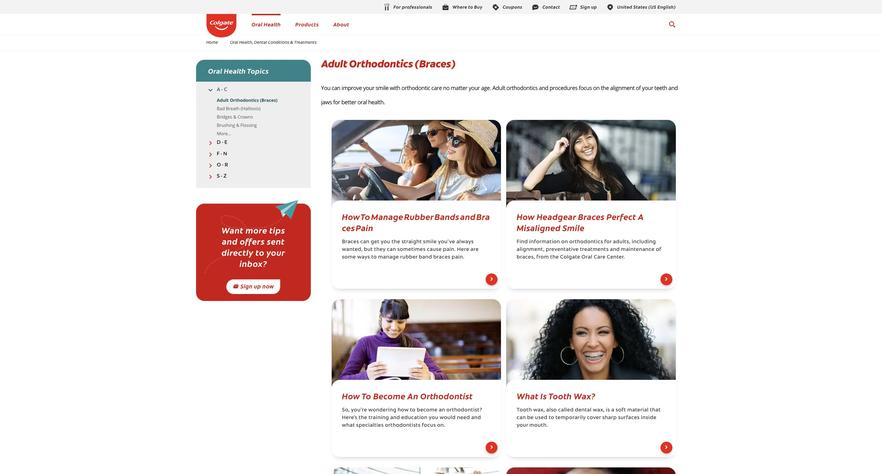 Task type: vqa. For each thing, say whether or not it's contained in the screenshot.
C
yes



Task type: locate. For each thing, give the bounding box(es) containing it.
can inside you can improve your smile with orthodontic care no matter your age. adult orthodontics and procedures focus on the alignment of your teeth and jaws for better oral health.
[[332, 84, 340, 92]]

0 vertical spatial braces
[[578, 211, 605, 222]]

s - z button
[[196, 174, 311, 180]]

focus inside you can improve your smile with orthodontic care no matter your age. adult orthodontics and procedures focus on the alignment of your teeth and jaws for better oral health.
[[579, 84, 592, 92]]

to
[[256, 247, 265, 258], [371, 255, 377, 260], [410, 408, 416, 413], [549, 416, 554, 421]]

age.
[[481, 84, 491, 92]]

1 horizontal spatial wax,
[[593, 408, 605, 413]]

1 horizontal spatial orthodontics
[[570, 240, 603, 245]]

alignment,
[[517, 247, 545, 252]]

of right alignment
[[636, 84, 641, 92]]

pain. down 'you've'
[[443, 247, 456, 252]]

colgate
[[560, 255, 580, 260]]

you down become on the left
[[429, 416, 439, 421]]

orthodontics for adult orthodontics (braces) bad breath (halitosis) bridges & crowns brushing & flossing more...
[[230, 97, 259, 103]]

d - e
[[217, 140, 227, 145]]

on left alignment
[[593, 84, 600, 92]]

band
[[419, 255, 432, 260]]

0 horizontal spatial how
[[342, 390, 360, 402]]

adult
[[321, 57, 347, 71], [493, 84, 505, 92], [217, 97, 229, 103]]

to inside braces can get you the straight smile you've always wanted, but they can sometimes cause pain. here are some ways to manage rubber band braces pain.
[[371, 255, 377, 260]]

1 vertical spatial on
[[562, 240, 568, 245]]

to inside tooth wax, also called dental wax, is a soft material that can be used to temporarily cover sharp surfaces inside your mouth.
[[549, 416, 554, 421]]

oral health
[[252, 21, 281, 28]]

f - n button
[[196, 151, 311, 157]]

a
[[217, 87, 220, 93], [638, 211, 644, 222]]

oral for oral health topics
[[208, 66, 222, 75]]

smile
[[376, 84, 389, 92], [423, 240, 437, 245]]

1 vertical spatial health
[[224, 66, 246, 75]]

e
[[224, 140, 227, 145]]

smile left with
[[376, 84, 389, 92]]

information
[[529, 240, 560, 245]]

0 vertical spatial health
[[264, 21, 281, 28]]

1 horizontal spatial for
[[605, 240, 612, 245]]

0 horizontal spatial wax,
[[533, 408, 545, 413]]

s - z
[[217, 174, 227, 179]]

focus
[[579, 84, 592, 92], [422, 423, 436, 428]]

- inside dropdown button
[[221, 87, 223, 93]]

s
[[217, 174, 220, 179]]

and up orthodontists
[[390, 416, 400, 421]]

health.
[[368, 99, 385, 106]]

0 vertical spatial you
[[381, 240, 390, 245]]

the left straight
[[392, 240, 400, 245]]

braces inside how headgear braces perfect a misaligned smile
[[578, 211, 605, 222]]

0 vertical spatial tooth
[[549, 390, 572, 402]]

1 horizontal spatial orthodontics
[[349, 57, 413, 71]]

health inside popup button
[[224, 66, 246, 75]]

tooth inside tooth wax, also called dental wax, is a soft material that can be used to temporarily cover sharp surfaces inside your mouth.
[[517, 408, 532, 413]]

braces
[[434, 255, 451, 260]]

smile up cause
[[423, 240, 437, 245]]

your down tips
[[267, 247, 285, 258]]

0 vertical spatial pain.
[[443, 247, 456, 252]]

- left c
[[221, 87, 223, 93]]

1 vertical spatial (braces)
[[260, 97, 278, 103]]

pain. down here at the right of page
[[452, 255, 465, 260]]

with
[[390, 84, 400, 92]]

- right f in the top left of the page
[[221, 151, 222, 157]]

can inside tooth wax, also called dental wax, is a soft material that can be used to temporarily cover sharp surfaces inside your mouth.
[[517, 416, 526, 421]]

how for how to become an orthodontist
[[342, 390, 360, 402]]

how to manage rubber bands and bra
[[342, 211, 490, 222]]

smile inside braces can get you the straight smile you've always wanted, but they can sometimes cause pain. here are some ways to manage rubber band braces pain.
[[423, 240, 437, 245]]

2 horizontal spatial adult
[[493, 84, 505, 92]]

1 horizontal spatial of
[[656, 247, 662, 252]]

0 horizontal spatial health
[[224, 66, 246, 75]]

0 horizontal spatial tooth
[[517, 408, 532, 413]]

for left "adults,"
[[605, 240, 612, 245]]

tooth up called
[[549, 390, 572, 402]]

what
[[342, 423, 355, 428]]

for professionals icon image
[[383, 3, 391, 12]]

an
[[439, 408, 445, 413]]

1 wax, from the left
[[533, 408, 545, 413]]

1 vertical spatial a
[[638, 211, 644, 222]]

jaws
[[321, 99, 332, 106]]

a inside how headgear braces perfect a misaligned smile
[[638, 211, 644, 222]]

how left to
[[342, 390, 360, 402]]

(braces) down a - c dropdown button
[[260, 97, 278, 103]]

0 vertical spatial (braces)
[[415, 57, 456, 71]]

your inside tooth wax, also called dental wax, is a soft material that can be used to temporarily cover sharp surfaces inside your mouth.
[[517, 423, 528, 428]]

None search field
[[669, 17, 676, 31]]

so,
[[342, 408, 350, 413]]

to up education
[[410, 408, 416, 413]]

paper airplane image
[[205, 197, 302, 279]]

focus right procedures
[[579, 84, 592, 92]]

is
[[541, 390, 547, 402]]

to down also
[[549, 416, 554, 421]]

the inside braces can get you the straight smile you've always wanted, but they can sometimes cause pain. here are some ways to manage rubber band braces pain.
[[392, 240, 400, 245]]

0 vertical spatial &
[[290, 39, 293, 45]]

0 horizontal spatial (braces)
[[260, 97, 278, 103]]

you're
[[351, 408, 367, 413]]

health up oral health, dental conditions & treatments link at the top
[[264, 21, 281, 28]]

orthodontics
[[507, 84, 538, 92], [570, 240, 603, 245]]

braces left perfect
[[578, 211, 605, 222]]

how to manage rubber bands and bra ces pain
[[342, 211, 490, 233]]

and right need
[[471, 416, 481, 421]]

about
[[333, 21, 349, 28]]

your left teeth
[[642, 84, 653, 92]]

health for oral health topics
[[224, 66, 246, 75]]

0 horizontal spatial focus
[[422, 423, 436, 428]]

1 horizontal spatial on
[[593, 84, 600, 92]]

1 vertical spatial smile
[[423, 240, 437, 245]]

you
[[381, 240, 390, 245], [429, 416, 439, 421]]

sign up icon image
[[569, 3, 578, 11]]

find information on orthodontics for adults, including alignment, preventative treatments and maintenance of braces, from the colgate oral care center.
[[517, 240, 662, 260]]

1 horizontal spatial smile
[[423, 240, 437, 245]]

surfaces
[[618, 416, 640, 421]]

0 horizontal spatial a
[[217, 87, 220, 93]]

oral left health,
[[230, 39, 238, 45]]

braces inside braces can get you the straight smile you've always wanted, but they can sometimes cause pain. here are some ways to manage rubber band braces pain.
[[342, 240, 359, 245]]

0 vertical spatial orthodontics
[[507, 84, 538, 92]]

0 horizontal spatial smile
[[376, 84, 389, 92]]

tips
[[269, 224, 285, 236]]

oral up dental
[[252, 21, 263, 28]]

of
[[636, 84, 641, 92], [656, 247, 662, 252]]

contact icon image
[[532, 3, 540, 11]]

oral health button
[[252, 21, 281, 28]]

oral for oral health
[[252, 21, 263, 28]]

on up preventative at the bottom
[[562, 240, 568, 245]]

- right s
[[221, 174, 222, 179]]

orthodontics up 'bad breath (halitosis)' link
[[230, 97, 259, 103]]

(braces) for adult orthodontics (braces)
[[415, 57, 456, 71]]

the
[[601, 84, 609, 92], [392, 240, 400, 245], [550, 255, 559, 260], [359, 416, 367, 421]]

about button
[[333, 21, 349, 28]]

you up they
[[381, 240, 390, 245]]

- inside dropdown button
[[221, 151, 222, 157]]

- left r at the top of the page
[[222, 163, 224, 168]]

& right "conditions"
[[290, 39, 293, 45]]

1 vertical spatial you
[[429, 416, 439, 421]]

1 horizontal spatial braces
[[578, 211, 605, 222]]

1 vertical spatial of
[[656, 247, 662, 252]]

- for d
[[222, 140, 223, 145]]

brushing
[[217, 122, 235, 128]]

orthodontics for adult orthodontics (braces)
[[349, 57, 413, 71]]

orthodontics inside the adult orthodontics (braces) bad breath (halitosis) bridges & crowns brushing & flossing more...
[[230, 97, 259, 103]]

to inside want more tips and offers sent directly to your inbox?
[[256, 247, 265, 258]]

braces up wanted,
[[342, 240, 359, 245]]

your down be
[[517, 423, 528, 428]]

1 vertical spatial adult
[[493, 84, 505, 92]]

the down you're
[[359, 416, 367, 421]]

1 horizontal spatial a
[[638, 211, 644, 222]]

1 horizontal spatial you
[[429, 416, 439, 421]]

on inside find information on orthodontics for adults, including alignment, preventative treatments and maintenance of braces, from the colgate oral care center.
[[562, 240, 568, 245]]

(braces) inside the adult orthodontics (braces) bad breath (halitosis) bridges & crowns brushing & flossing more...
[[260, 97, 278, 103]]

1 horizontal spatial health
[[264, 21, 281, 28]]

what
[[517, 390, 539, 402]]

z
[[224, 174, 227, 179]]

treatments
[[580, 247, 609, 252]]

but
[[364, 247, 373, 252]]

how inside how headgear braces perfect a misaligned smile
[[517, 211, 535, 222]]

and right teeth
[[669, 84, 678, 92]]

1 horizontal spatial adult
[[321, 57, 347, 71]]

- left e
[[222, 140, 223, 145]]

for inside find information on orthodontics for adults, including alignment, preventative treatments and maintenance of braces, from the colgate oral care center.
[[605, 240, 612, 245]]

2 vertical spatial adult
[[217, 97, 229, 103]]

your inside want more tips and offers sent directly to your inbox?
[[267, 247, 285, 258]]

tooth
[[549, 390, 572, 402], [517, 408, 532, 413]]

and inside want more tips and offers sent directly to your inbox?
[[222, 236, 238, 247]]

1 horizontal spatial focus
[[579, 84, 592, 92]]

1 vertical spatial orthodontics
[[230, 97, 259, 103]]

1 horizontal spatial how
[[517, 211, 535, 222]]

on
[[593, 84, 600, 92], [562, 240, 568, 245]]

health
[[264, 21, 281, 28], [224, 66, 246, 75]]

(braces) up care
[[415, 57, 456, 71]]

1 vertical spatial braces
[[342, 240, 359, 245]]

0 vertical spatial of
[[636, 84, 641, 92]]

0 horizontal spatial braces
[[342, 240, 359, 245]]

your up oral
[[363, 84, 375, 92]]

0 horizontal spatial on
[[562, 240, 568, 245]]

d
[[217, 140, 221, 145]]

health for oral health
[[264, 21, 281, 28]]

1 vertical spatial focus
[[422, 423, 436, 428]]

0 vertical spatial how
[[517, 211, 535, 222]]

a inside dropdown button
[[217, 87, 220, 93]]

and up center.
[[610, 247, 620, 252]]

adult up bad
[[217, 97, 229, 103]]

& up brushing & flossing link
[[233, 114, 237, 120]]

focus inside so, you're wondering how to become an orthodontist? here's the training and education you would need and what specialties orthodontists focus on.
[[422, 423, 436, 428]]

oral inside find information on orthodontics for adults, including alignment, preventative treatments and maintenance of braces, from the colgate oral care center.
[[582, 255, 593, 260]]

orthodontists
[[385, 423, 421, 428]]

0 vertical spatial focus
[[579, 84, 592, 92]]

can right "you"
[[332, 84, 340, 92]]

1 vertical spatial tooth
[[517, 408, 532, 413]]

focus left on.
[[422, 423, 436, 428]]

1 vertical spatial for
[[605, 240, 612, 245]]

to down but
[[371, 255, 377, 260]]

adult for adult orthodontics (braces) bad breath (halitosis) bridges & crowns brushing & flossing more...
[[217, 97, 229, 103]]

0 vertical spatial for
[[333, 99, 340, 106]]

perfect
[[607, 211, 636, 222]]

preventative
[[546, 247, 579, 252]]

and left offers
[[222, 236, 238, 247]]

0 horizontal spatial orthodontics
[[507, 84, 538, 92]]

o - r
[[217, 163, 228, 168]]

0 vertical spatial smile
[[376, 84, 389, 92]]

oral up "a - c"
[[208, 66, 222, 75]]

-
[[221, 87, 223, 93], [222, 140, 223, 145], [221, 151, 222, 157], [222, 163, 224, 168], [221, 174, 222, 179]]

you inside so, you're wondering how to become an orthodontist? here's the training and education you would need and what specialties orthodontists focus on.
[[429, 416, 439, 421]]

your
[[363, 84, 375, 92], [469, 84, 480, 92], [642, 84, 653, 92], [267, 247, 285, 258], [517, 423, 528, 428]]

adult inside the adult orthodontics (braces) bad breath (halitosis) bridges & crowns brushing & flossing more...
[[217, 97, 229, 103]]

to left sent
[[256, 247, 265, 258]]

become
[[417, 408, 438, 413]]

0 horizontal spatial adult
[[217, 97, 229, 103]]

the inside you can improve your smile with orthodontic care no matter your age. adult orthodontics and procedures focus on the alignment of your teeth and jaws for better oral health.
[[601, 84, 609, 92]]

how to become an orthodontist
[[342, 390, 473, 402]]

orthodontics up with
[[349, 57, 413, 71]]

of down including
[[656, 247, 662, 252]]

0 horizontal spatial you
[[381, 240, 390, 245]]

used
[[535, 416, 548, 421]]

to inside so, you're wondering how to become an orthodontist? here's the training and education you would need and what specialties orthodontists focus on.
[[410, 408, 416, 413]]

& down bridges & crowns link
[[236, 122, 239, 128]]

adult right age.
[[493, 84, 505, 92]]

including
[[632, 240, 656, 245]]

better
[[342, 99, 356, 106]]

0 vertical spatial on
[[593, 84, 600, 92]]

1 horizontal spatial (braces)
[[415, 57, 456, 71]]

directly
[[222, 247, 254, 258]]

wax, up cover
[[593, 408, 605, 413]]

more... link
[[217, 131, 231, 137]]

oral health topics button
[[196, 60, 311, 82]]

a left c
[[217, 87, 220, 93]]

health up c
[[224, 66, 246, 75]]

0 vertical spatial orthodontics
[[349, 57, 413, 71]]

0 horizontal spatial orthodontics
[[230, 97, 259, 103]]

how
[[517, 211, 535, 222], [342, 390, 360, 402]]

oral
[[252, 21, 263, 28], [230, 39, 238, 45], [208, 66, 222, 75], [582, 255, 593, 260]]

0 vertical spatial a
[[217, 87, 220, 93]]

your left age.
[[469, 84, 480, 92]]

how up find
[[517, 211, 535, 222]]

tooth up be
[[517, 408, 532, 413]]

braces,
[[517, 255, 535, 260]]

r
[[225, 163, 228, 168]]

a right perfect
[[638, 211, 644, 222]]

adult up "you"
[[321, 57, 347, 71]]

can left be
[[517, 416, 526, 421]]

oral down treatments at the right of page
[[582, 255, 593, 260]]

oral health topics
[[208, 66, 269, 75]]

1 vertical spatial orthodontics
[[570, 240, 603, 245]]

smile inside you can improve your smile with orthodontic care no matter your age. adult orthodontics and procedures focus on the alignment of your teeth and jaws for better oral health.
[[376, 84, 389, 92]]

0 vertical spatial adult
[[321, 57, 347, 71]]

the left alignment
[[601, 84, 609, 92]]

1 vertical spatial how
[[342, 390, 360, 402]]

&
[[290, 39, 293, 45], [233, 114, 237, 120], [236, 122, 239, 128]]

for right the jaws
[[333, 99, 340, 106]]

the down preventative at the bottom
[[550, 255, 559, 260]]

the inside so, you're wondering how to become an orthodontist? here's the training and education you would need and what specialties orthodontists focus on.
[[359, 416, 367, 421]]

0 horizontal spatial of
[[636, 84, 641, 92]]

get
[[371, 240, 380, 245]]

0 horizontal spatial for
[[333, 99, 340, 106]]

center.
[[607, 255, 625, 260]]

location icon image
[[606, 3, 615, 11]]

oral inside popup button
[[208, 66, 222, 75]]

wax, up used
[[533, 408, 545, 413]]

improve
[[342, 84, 362, 92]]

for inside you can improve your smile with orthodontic care no matter your age. adult orthodontics and procedures focus on the alignment of your teeth and jaws for better oral health.
[[333, 99, 340, 106]]



Task type: describe. For each thing, give the bounding box(es) containing it.
wanted,
[[342, 247, 363, 252]]

c
[[224, 87, 227, 93]]

no
[[443, 84, 450, 92]]

be
[[527, 416, 534, 421]]

crowns
[[238, 114, 253, 120]]

bad
[[217, 105, 225, 112]]

breath
[[226, 105, 240, 112]]

how
[[398, 408, 409, 413]]

to
[[362, 390, 371, 402]]

orthodontic
[[402, 84, 430, 92]]

you inside braces can get you the straight smile you've always wanted, but they can sometimes cause pain. here are some ways to manage rubber band braces pain.
[[381, 240, 390, 245]]

more
[[246, 224, 267, 236]]

headgear
[[537, 211, 576, 222]]

called
[[558, 408, 574, 413]]

home
[[206, 39, 218, 45]]

more...
[[217, 131, 231, 137]]

orthodontics inside you can improve your smile with orthodontic care no matter your age. adult orthodontics and procedures focus on the alignment of your teeth and jaws for better oral health.
[[507, 84, 538, 92]]

want more tips and offers sent directly to your inbox?
[[222, 224, 285, 269]]

can up but
[[360, 240, 370, 245]]

can up manage at the bottom left
[[387, 247, 396, 252]]

an
[[408, 390, 418, 402]]

specialties
[[356, 423, 384, 428]]

and left procedures
[[539, 84, 549, 92]]

are
[[471, 247, 479, 252]]

always
[[457, 240, 474, 245]]

(braces) for adult orthodontics (braces) bad breath (halitosis) bridges & crowns brushing & flossing more...
[[260, 97, 278, 103]]

misaligned
[[517, 222, 561, 233]]

products
[[295, 21, 319, 28]]

now
[[263, 283, 274, 290]]

here
[[457, 247, 469, 252]]

offers
[[240, 236, 265, 247]]

of inside find information on orthodontics for adults, including alignment, preventative treatments and maintenance of braces, from the colgate oral care center.
[[656, 247, 662, 252]]

orthodontics inside find information on orthodontics for adults, including alignment, preventative treatments and maintenance of braces, from the colgate oral care center.
[[570, 240, 603, 245]]

f
[[217, 151, 220, 157]]

wondering
[[368, 408, 397, 413]]

oral for oral health, dental conditions & treatments
[[230, 39, 238, 45]]

colgate® logo image
[[206, 14, 236, 37]]

sent
[[267, 236, 285, 247]]

orthodontist
[[420, 390, 473, 402]]

health,
[[239, 39, 253, 45]]

o - r button
[[196, 162, 311, 168]]

1 vertical spatial pain.
[[452, 255, 465, 260]]

on.
[[437, 423, 445, 428]]

sign up now
[[241, 283, 274, 290]]

maintenance
[[621, 247, 655, 252]]

from
[[537, 255, 549, 260]]

o
[[217, 163, 221, 168]]

mouth.
[[530, 423, 548, 428]]

cover
[[587, 416, 601, 421]]

and inside find information on orthodontics for adults, including alignment, preventative treatments and maintenance of braces, from the colgate oral care center.
[[610, 247, 620, 252]]

1 vertical spatial &
[[233, 114, 237, 120]]

adult orthodontics (braces) bad breath (halitosis) bridges & crowns brushing & flossing more...
[[217, 97, 278, 137]]

dental
[[575, 408, 592, 413]]

bridges & crowns link
[[217, 114, 253, 120]]

tooth wax, also called dental wax, is a soft material that can be used to temporarily cover sharp surfaces inside your mouth.
[[517, 408, 661, 428]]

alignment
[[610, 84, 635, 92]]

on inside you can improve your smile with orthodontic care no matter your age. adult orthodontics and procedures focus on the alignment of your teeth and jaws for better oral health.
[[593, 84, 600, 92]]

sometimes
[[397, 247, 426, 252]]

ways
[[357, 255, 370, 260]]

wax?
[[574, 390, 596, 402]]

so, you're wondering how to become an orthodontist? here's the training and education you would need and what specialties orthodontists focus on.
[[342, 408, 482, 428]]

you can improve your smile with orthodontic care no matter your age. adult orthodontics and procedures focus on the alignment of your teeth and jaws for better oral health.
[[321, 84, 678, 106]]

adult for adult orthodontics (braces)
[[321, 57, 347, 71]]

up
[[254, 283, 261, 290]]

brushing & flossing link
[[217, 122, 257, 128]]

also
[[547, 408, 557, 413]]

procedures
[[550, 84, 578, 92]]

care
[[594, 255, 606, 260]]

where to buy icon image
[[441, 3, 450, 11]]

that
[[650, 408, 661, 413]]

- for a
[[221, 87, 223, 93]]

n
[[223, 151, 227, 157]]

bridges
[[217, 114, 232, 120]]

products button
[[295, 21, 319, 28]]

- for o
[[222, 163, 224, 168]]

adult inside you can improve your smile with orthodontic care no matter your age. adult orthodontics and procedures focus on the alignment of your teeth and jaws for better oral health.
[[493, 84, 505, 92]]

inside
[[641, 416, 657, 421]]

adult orthodontics (braces) link
[[217, 97, 278, 103]]

want
[[222, 224, 244, 236]]

1 horizontal spatial tooth
[[549, 390, 572, 402]]

education
[[401, 416, 428, 421]]

teeth
[[655, 84, 667, 92]]

of inside you can improve your smile with orthodontic care no matter your age. adult orthodontics and procedures focus on the alignment of your teeth and jaws for better oral health.
[[636, 84, 641, 92]]

the inside find information on orthodontics for adults, including alignment, preventative treatments and maintenance of braces, from the colgate oral care center.
[[550, 255, 559, 260]]

manage
[[378, 255, 399, 260]]

ces pain
[[342, 222, 373, 233]]

temporarily
[[556, 416, 586, 421]]

flossing
[[241, 122, 257, 128]]

- for s
[[221, 174, 222, 179]]

rubber
[[400, 255, 418, 260]]

need
[[457, 416, 470, 421]]

how for how headgear braces perfect a misaligned smile
[[517, 211, 535, 222]]

oral health, dental conditions & treatments link
[[226, 39, 321, 45]]

adults,
[[613, 240, 631, 245]]

dental
[[254, 39, 267, 45]]

coupons icon image
[[492, 3, 500, 11]]

2 vertical spatial &
[[236, 122, 239, 128]]

2 wax, from the left
[[593, 408, 605, 413]]

sign up now link
[[226, 280, 281, 294]]

material
[[628, 408, 649, 413]]

care
[[432, 84, 442, 92]]

a - c menu
[[196, 96, 311, 138]]

f - n
[[217, 151, 227, 157]]

a - c button
[[196, 87, 311, 93]]

- for f
[[221, 151, 222, 157]]

some
[[342, 255, 356, 260]]

conditions
[[268, 39, 289, 45]]

(halitosis)
[[241, 105, 261, 112]]



